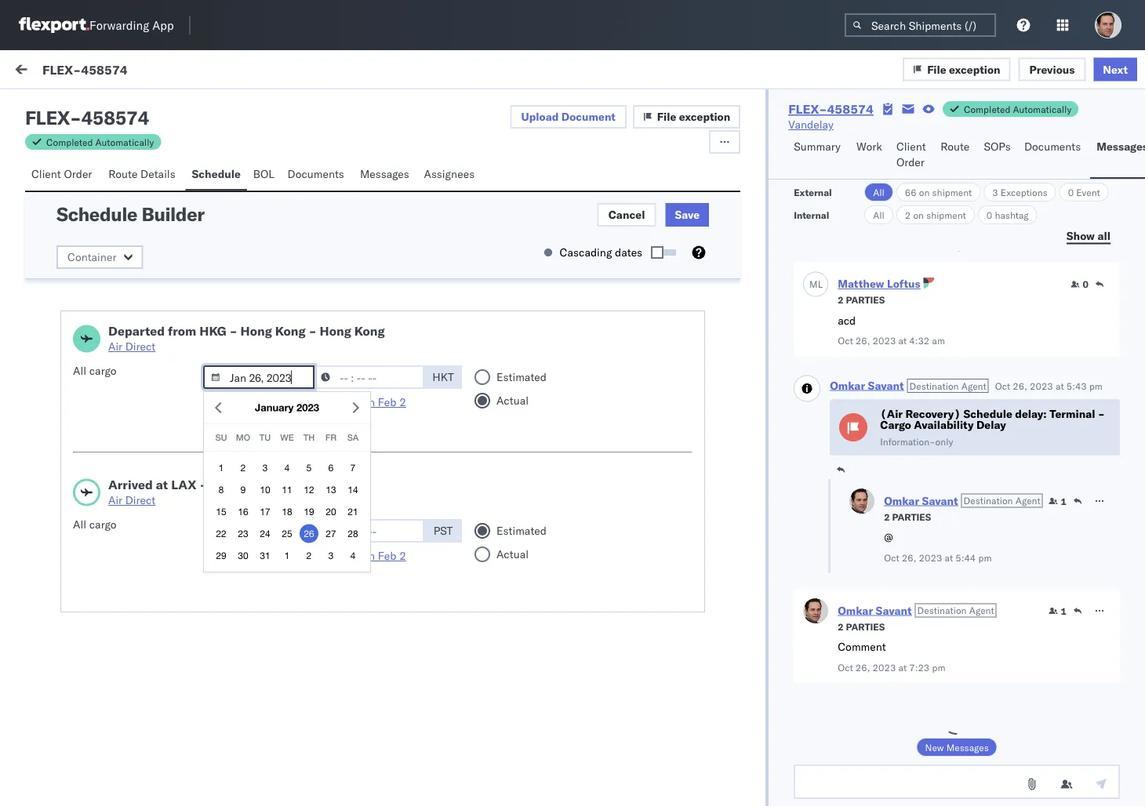 Task type: locate. For each thing, give the bounding box(es) containing it.
at inside comment oct 26, 2023 at 7:23 pm
[[899, 662, 907, 673]]

matthew
[[838, 277, 884, 291]]

2 direct from the top
[[125, 493, 156, 507]]

file right document
[[657, 110, 676, 124]]

1 vertical spatial 2 button
[[300, 546, 318, 565]]

0 vertical spatial cargo
[[89, 364, 117, 378]]

flex-
[[42, 61, 81, 77], [789, 101, 827, 117], [883, 182, 916, 196], [883, 253, 916, 267], [883, 324, 916, 337], [883, 402, 916, 416], [883, 496, 916, 510], [883, 598, 916, 612], [883, 786, 916, 800]]

2 actual from the top
[[497, 548, 529, 561]]

3 for 3 button to the right
[[328, 550, 334, 561]]

1 2023, from the top
[[429, 182, 459, 196]]

kong up -- : -- -- text box
[[354, 323, 385, 339]]

1 horizontal spatial order
[[897, 155, 925, 169]]

my
[[16, 60, 41, 82]]

you
[[131, 597, 148, 611]]

automation
[[258, 395, 316, 409], [258, 549, 316, 563]]

we
[[280, 433, 294, 443], [47, 597, 63, 611]]

0 vertical spatial message
[[191, 64, 236, 78]]

1 vertical spatial flexport automation updated on feb 2 button
[[214, 549, 406, 563]]

2 down 26
[[306, 550, 312, 561]]

at left 5:44
[[945, 552, 953, 564]]

lax
[[171, 477, 197, 493]]

all cargo down floats
[[73, 364, 117, 378]]

2 down -- : -- -- text box
[[399, 395, 406, 409]]

edt right 7:22
[[508, 182, 528, 196]]

unloading
[[211, 613, 260, 626]]

schedule up container
[[56, 202, 137, 226]]

1 feb from the top
[[378, 395, 397, 409]]

all button
[[865, 183, 893, 202], [865, 206, 893, 224]]

1 horizontal spatial client order button
[[890, 133, 934, 179]]

messages right new
[[947, 742, 989, 753]]

oct left the assignees 'button'
[[388, 182, 406, 196]]

edt for oct 26, 2023, 6:30 pm edt
[[508, 324, 528, 337]]

edt for oct 26, 2023, 5:45 pm edt
[[508, 598, 528, 612]]

oct 26, 2023 at 5:43 pm
[[995, 380, 1103, 392]]

at for @
[[945, 552, 953, 564]]

2 exception: from the top
[[50, 495, 105, 509]]

2271801
[[916, 402, 964, 416]]

1 horizontal spatial 4
[[350, 550, 356, 561]]

external for external (0)
[[25, 100, 66, 113]]

0 vertical spatial completed automatically
[[964, 103, 1072, 115]]

air down departed
[[108, 340, 122, 353]]

all left 2 on shipment
[[873, 209, 885, 221]]

completed automatically
[[964, 103, 1072, 115], [46, 136, 154, 148]]

1 flexport automation updated on feb 2 button from the top
[[214, 395, 406, 409]]

1 flexport from the top
[[214, 395, 255, 409]]

2 up 9
[[241, 462, 246, 473]]

internal for internal (0)
[[105, 100, 144, 113]]

1 vertical spatial we
[[47, 597, 63, 611]]

27 button
[[322, 524, 340, 543]]

26, inside acd oct 26, 2023 at 4:32 am
[[856, 335, 870, 347]]

comment oct 26, 2023 at 7:23 pm
[[838, 640, 946, 673]]

air inside arrived at lax - los angeles - ca air direct
[[108, 493, 122, 507]]

1 vertical spatial exception:
[[50, 495, 105, 509]]

exception: for exception: warehouse devan delay
[[50, 495, 105, 509]]

2 omkar savant from the top
[[76, 240, 146, 254]]

16 button
[[234, 502, 253, 521]]

2 parties for @
[[884, 511, 931, 523]]

2023, for 6:30
[[429, 324, 459, 337]]

pm for 6:30
[[489, 324, 505, 337]]

i
[[47, 268, 50, 281]]

messages button left assignees
[[354, 160, 418, 191]]

omkar savant destination agent up @ oct 26, 2023 at 5:44 pm at the right bottom of the page
[[884, 494, 1041, 508]]

completed automatically down flex - 458574
[[46, 136, 154, 148]]

is
[[71, 526, 79, 540]]

this inside we are notifying you that your shipment, k & k, devan has been delayed. this often occurs when unloading cargo takes longer
[[92, 613, 113, 626]]

at inside acd oct 26, 2023 at 4:32 am
[[899, 335, 907, 347]]

1 vertical spatial 4 button
[[344, 546, 362, 565]]

0 vertical spatial file exception
[[927, 62, 1001, 76]]

3 omkar savant from the top
[[76, 311, 146, 325]]

oct up -- : -- -- text box
[[388, 324, 406, 337]]

flexport. image
[[19, 17, 89, 33]]

2023 left 5:44
[[919, 552, 942, 564]]

all button left 2 on shipment
[[865, 206, 893, 224]]

2 vertical spatial 0
[[1083, 278, 1089, 290]]

26, for oct 26, 2023
[[946, 241, 961, 253]]

air down arrived
[[108, 493, 122, 507]]

26, left 5:44
[[902, 552, 917, 564]]

am right i
[[53, 268, 68, 281]]

1 vertical spatial 2 parties
[[884, 511, 931, 523]]

7:23
[[909, 662, 930, 673]]

1 horizontal spatial 0
[[1068, 186, 1074, 198]]

parties up comment
[[846, 621, 885, 633]]

pm right 5:43
[[1090, 380, 1103, 392]]

builder
[[142, 202, 204, 226]]

actual
[[497, 394, 529, 408], [497, 548, 529, 561]]

pm for 7:22
[[489, 182, 505, 196]]

oct for oct 26, 2023 at 5:43 pm
[[995, 380, 1011, 392]]

1 air direct link from the top
[[108, 339, 385, 355]]

2 kong from the left
[[354, 323, 385, 339]]

pm for 5:46
[[489, 402, 505, 416]]

omkar savant
[[76, 170, 146, 184], [76, 240, 146, 254], [76, 311, 146, 325], [76, 382, 146, 395], [76, 468, 146, 482]]

flex- 458574 up @
[[883, 496, 957, 510]]

this
[[47, 526, 68, 540], [92, 613, 113, 626]]

your up the 'when'
[[174, 597, 196, 611]]

20 button
[[322, 502, 340, 521]]

2 edt from the top
[[508, 324, 528, 337]]

2023 inside comment oct 26, 2023 at 7:23 pm
[[873, 662, 896, 673]]

automatically down previous button
[[1013, 103, 1072, 115]]

we right the tu
[[280, 433, 294, 443]]

matthew loftus
[[838, 277, 921, 291]]

omkar savant destination agent for comment
[[838, 604, 994, 617]]

omkar savant up messaging
[[76, 170, 146, 184]]

message inside button
[[191, 64, 236, 78]]

0 left hashtag in the right top of the page
[[987, 209, 993, 221]]

1 updated from the top
[[319, 395, 360, 409]]

0 vertical spatial air
[[108, 340, 122, 353]]

1 horizontal spatial completed automatically
[[964, 103, 1072, 115]]

0 event
[[1068, 186, 1100, 198]]

ca
[[296, 477, 314, 493]]

2 automation from the top
[[258, 549, 316, 563]]

0 vertical spatial flexport automation updated on feb 2
[[214, 395, 406, 409]]

2 parties up comment
[[838, 621, 885, 633]]

documents up exceptions
[[1024, 140, 1081, 153]]

0 horizontal spatial 0
[[987, 209, 993, 221]]

2 hong from the left
[[320, 323, 351, 339]]

cargo for departed
[[89, 364, 117, 378]]

2 all cargo from the top
[[73, 518, 117, 531]]

flexport automation updated on feb 2
[[214, 395, 406, 409], [214, 549, 406, 563]]

2 parties button up @
[[884, 510, 931, 523]]

2 resize handle column header from the left
[[610, 131, 629, 806]]

2023, for 7:22
[[429, 182, 459, 196]]

parties up @
[[892, 511, 931, 523]]

2 parties button for acd
[[838, 293, 885, 306]]

hkg
[[199, 323, 226, 339]]

0 horizontal spatial schedule
[[56, 202, 137, 226]]

client order button up latent
[[25, 160, 102, 191]]

actual right 5:46
[[497, 394, 529, 408]]

omkar savant button
[[830, 379, 904, 392], [884, 494, 958, 508], [838, 604, 912, 617]]

updated down will
[[319, 549, 360, 563]]

0 horizontal spatial exception
[[679, 110, 730, 124]]

4 pm from the top
[[489, 598, 505, 612]]

new messages
[[925, 742, 989, 753]]

1 resize handle column header from the left
[[362, 131, 381, 806]]

shipment up 2 on shipment
[[932, 186, 972, 198]]

work for my
[[45, 60, 85, 82]]

destination for @
[[964, 495, 1013, 507]]

2023, for 5:45
[[429, 598, 459, 612]]

k,
[[271, 597, 282, 611]]

automation down 25 at the bottom of page
[[258, 549, 316, 563]]

1 horizontal spatial external
[[794, 186, 832, 198]]

all button for 66
[[865, 183, 893, 202]]

2 parties button down matthew
[[838, 293, 885, 306]]

3 edt from the top
[[508, 402, 528, 416]]

all
[[1098, 229, 1111, 242]]

1 actual from the top
[[497, 394, 529, 408]]

omkar savant for am
[[76, 240, 146, 254]]

1 vertical spatial file exception
[[657, 110, 730, 124]]

1 horizontal spatial documents button
[[1018, 133, 1091, 179]]

26, for oct 26, 2023, 5:46 pm edt
[[409, 402, 426, 416]]

file down search shipments (/) text box in the top of the page
[[927, 62, 947, 76]]

@
[[884, 530, 893, 544]]

oct inside comment oct 26, 2023 at 7:23 pm
[[838, 662, 853, 673]]

2 estimated from the top
[[497, 524, 547, 538]]

cargo inside we are notifying you that your shipment, k & k, devan has been delayed. this often occurs when unloading cargo takes longer
[[263, 613, 290, 626]]

1 estimated from the top
[[497, 370, 547, 384]]

1 vertical spatial air direct link
[[108, 493, 314, 508]]

1 all button from the top
[[865, 183, 893, 202]]

-- : -- -- text field
[[313, 366, 424, 389]]

1 vertical spatial direct
[[125, 493, 156, 507]]

0 vertical spatial destination
[[910, 380, 959, 392]]

edt right 5:45
[[508, 598, 528, 612]]

0 vertical spatial 2 parties button
[[838, 293, 885, 306]]

external (0) button
[[19, 93, 99, 123]]

24 button
[[256, 524, 275, 543]]

route for route
[[941, 140, 970, 153]]

departed
[[108, 323, 165, 339]]

hong right hkg
[[240, 323, 272, 339]]

4 edt from the top
[[508, 598, 528, 612]]

0 horizontal spatial internal
[[105, 100, 144, 113]]

16
[[238, 506, 248, 517]]

26,
[[409, 182, 426, 196], [946, 241, 961, 253], [409, 324, 426, 337], [856, 335, 870, 347], [1013, 380, 1028, 392], [409, 402, 426, 416], [902, 552, 917, 564], [409, 598, 426, 612], [856, 662, 870, 673]]

17 button
[[256, 502, 275, 521]]

we for we
[[280, 433, 294, 443]]

we are notifying you that your shipment, k & k, devan has been delayed. this often occurs when unloading cargo takes longer
[[47, 597, 363, 626]]

flex- 1854269
[[883, 253, 964, 267]]

2 air from the top
[[108, 493, 122, 507]]

3 pm from the top
[[489, 402, 505, 416]]

client order
[[897, 140, 926, 169], [31, 167, 92, 181]]

2 pm from the top
[[489, 324, 505, 337]]

1 vertical spatial this
[[92, 613, 113, 626]]

66 on shipment
[[905, 186, 972, 198]]

arrived
[[108, 477, 153, 493]]

oct for oct 26, 2023, 7:22 pm edt
[[388, 182, 406, 196]]

internal inside button
[[105, 100, 144, 113]]

1
[[219, 462, 224, 473], [1061, 495, 1067, 507], [284, 550, 290, 561], [1061, 605, 1067, 617]]

all left "66"
[[873, 186, 885, 198]]

shipment for 2 on shipment
[[927, 209, 966, 221]]

0 horizontal spatial (0)
[[69, 100, 90, 113]]

air direct link for hong
[[108, 339, 385, 355]]

resize handle column header
[[362, 131, 381, 806], [610, 131, 629, 806], [858, 131, 876, 806], [1105, 131, 1124, 806]]

documents right bol button
[[288, 167, 344, 181]]

4:32
[[909, 335, 930, 347]]

0 vertical spatial messages
[[1097, 140, 1145, 153]]

1 button
[[212, 458, 231, 477], [1049, 495, 1067, 508], [278, 546, 297, 565], [1049, 605, 1067, 617]]

2 vertical spatial 3
[[328, 550, 334, 561]]

hong up -- : -- -- text box
[[320, 323, 351, 339]]

Search Shipments (/) text field
[[845, 13, 996, 37]]

your inside we are notifying you that your shipment, k & k, devan has been delayed. this often occurs when unloading cargo takes longer
[[174, 597, 196, 611]]

2 parties down matthew
[[838, 294, 885, 306]]

warehouse
[[108, 495, 167, 509]]

longer
[[323, 613, 354, 626]]

pm inside @ oct 26, 2023 at 5:44 pm
[[979, 552, 992, 564]]

0 inside button
[[1083, 278, 1089, 290]]

cargo
[[89, 364, 117, 378], [89, 518, 117, 531], [263, 613, 290, 626]]

2 parties button for @
[[884, 510, 931, 523]]

2023, down assignees
[[429, 182, 459, 196]]

3 2023, from the top
[[429, 402, 459, 416]]

messages up event
[[1097, 140, 1145, 153]]

2 mmm d, yyyy text field from the top
[[203, 519, 315, 543]]

acd oct 26, 2023 at 4:32 am
[[838, 313, 945, 347]]

1 horizontal spatial route
[[941, 140, 970, 153]]

2023, left 6:30
[[429, 324, 459, 337]]

3 button down 27 button
[[322, 546, 340, 565]]

3 down 27
[[328, 550, 334, 561]]

omkar savant destination agent up comment oct 26, 2023 at 7:23 pm at bottom right
[[838, 604, 994, 617]]

1 horizontal spatial delay
[[977, 418, 1006, 432]]

12 button
[[300, 480, 318, 499]]

th
[[303, 433, 315, 443]]

omkar savant up warehouse
[[76, 468, 146, 482]]

destination up 5:44
[[964, 495, 1013, 507]]

22
[[216, 528, 226, 539]]

1 (0) from the left
[[69, 100, 90, 113]]

oct right been
[[388, 598, 406, 612]]

2 flexport automation updated on feb 2 button from the top
[[214, 549, 406, 563]]

0 horizontal spatial 4
[[284, 462, 290, 473]]

0 vertical spatial work
[[45, 60, 85, 82]]

internal for internal
[[794, 209, 830, 221]]

2 vertical spatial schedule
[[964, 407, 1013, 421]]

work left related
[[857, 140, 882, 153]]

0 horizontal spatial this
[[47, 526, 68, 540]]

arrived at lax - los angeles - ca air direct
[[108, 477, 314, 507]]

0 vertical spatial flexport automation updated on feb 2 button
[[214, 395, 406, 409]]

filing
[[71, 268, 96, 281]]

0 vertical spatial direct
[[125, 340, 156, 353]]

1 horizontal spatial we
[[280, 433, 294, 443]]

2 flexport from the top
[[214, 549, 255, 563]]

1 vertical spatial destination
[[964, 495, 1013, 507]]

(0) down import work button
[[146, 100, 167, 113]]

we inside we are notifying you that your shipment, k & k, devan has been delayed. this often occurs when unloading cargo takes longer
[[47, 597, 63, 611]]

0 horizontal spatial messages button
[[354, 160, 418, 191]]

1 horizontal spatial documents
[[1024, 140, 1081, 153]]

assignees button
[[418, 160, 484, 191]]

agent for @
[[1016, 495, 1041, 507]]

completed down flex - 458574
[[46, 136, 93, 148]]

shipment down 66 on shipment
[[927, 209, 966, 221]]

import work
[[116, 64, 178, 78]]

1 vertical spatial route
[[108, 167, 138, 181]]

messages for the rightmost 'messages' button
[[1097, 140, 1145, 153]]

omkar savant destination agent for @
[[884, 494, 1041, 508]]

1 horizontal spatial 3
[[328, 550, 334, 561]]

0 horizontal spatial work
[[152, 64, 178, 78]]

1 vertical spatial client
[[31, 167, 61, 181]]

oct for oct 26, 2023, 5:46 pm edt
[[388, 402, 406, 416]]

schedule inside button
[[192, 167, 241, 181]]

4 for leftmost 4 button
[[284, 462, 290, 473]]

1 horizontal spatial automatically
[[1013, 103, 1072, 115]]

3 for topmost 3 button
[[263, 462, 268, 473]]

1 exception: from the top
[[50, 409, 105, 422]]

automation for kong
[[258, 395, 316, 409]]

2 2023, from the top
[[429, 324, 459, 337]]

2 parties button up comment
[[838, 619, 885, 633]]

26, inside comment oct 26, 2023 at 7:23 pm
[[856, 662, 870, 673]]

- inside (air recovery) schedule delay: terminal - cargo availability delay information-only
[[1098, 407, 1105, 421]]

2023
[[963, 241, 987, 253], [873, 335, 896, 347], [1030, 380, 1053, 392], [297, 402, 319, 414], [919, 552, 942, 564], [873, 662, 896, 673]]

on down -- : -- -- text box
[[363, 395, 375, 409]]

actual for arrived at lax - los angeles - ca
[[497, 548, 529, 561]]

external inside button
[[25, 100, 66, 113]]

1 vertical spatial parties
[[892, 511, 931, 523]]

0 vertical spatial your
[[273, 268, 294, 281]]

0 vertical spatial updated
[[319, 395, 360, 409]]

2 horizontal spatial pm
[[1090, 380, 1103, 392]]

1 vertical spatial shipment
[[927, 209, 966, 221]]

1 vertical spatial work
[[919, 136, 940, 148]]

work for related
[[919, 136, 940, 148]]

2 updated from the top
[[319, 549, 360, 563]]

4 left 5
[[284, 462, 290, 473]]

1 horizontal spatial schedule
[[192, 167, 241, 181]]

4 button down 28 button
[[344, 546, 362, 565]]

1 mmm d, yyyy text field from the top
[[203, 366, 315, 389]]

cargo down k,
[[263, 613, 290, 626]]

flexport automation updated on feb 2 button for ca
[[214, 549, 406, 563]]

this down notifying
[[92, 613, 113, 626]]

file
[[927, 62, 947, 76], [657, 110, 676, 124]]

2 flexport automation updated on feb 2 from the top
[[214, 549, 406, 563]]

4 omkar savant from the top
[[76, 382, 146, 395]]

0 vertical spatial all button
[[865, 183, 893, 202]]

all cargo for arrived
[[73, 518, 117, 531]]

1 horizontal spatial work
[[919, 136, 940, 148]]

waka
[[181, 338, 209, 352]]

0 vertical spatial documents
[[1024, 140, 1081, 153]]

related
[[884, 136, 917, 148]]

am right 4:32 at the top right of the page
[[932, 335, 945, 347]]

29 button
[[212, 546, 231, 565]]

0 vertical spatial automation
[[258, 395, 316, 409]]

3 resize handle column header from the left
[[858, 131, 876, 806]]

1 flexport automation updated on feb 2 from the top
[[214, 395, 406, 409]]

3 up the 0 hashtag
[[993, 186, 998, 198]]

shipment
[[932, 186, 972, 198], [927, 209, 966, 221]]

updated up fr
[[319, 395, 360, 409]]

4 button
[[278, 458, 297, 477], [344, 546, 362, 565]]

schedule inside (air recovery) schedule delay: terminal - cargo availability delay information-only
[[964, 407, 1013, 421]]

1 horizontal spatial hong
[[320, 323, 351, 339]]

2 (0) from the left
[[146, 100, 167, 113]]

at inside @ oct 26, 2023 at 5:44 pm
[[945, 552, 953, 564]]

0 horizontal spatial file
[[657, 110, 676, 124]]

flexport automation updated on feb 2 for hong
[[214, 395, 406, 409]]

None text field
[[794, 765, 1120, 799]]

1 horizontal spatial file
[[927, 62, 947, 76]]

this contract established, we will create
[[47, 526, 353, 556]]

1 edt from the top
[[508, 182, 528, 196]]

0 horizontal spatial flex-458574
[[42, 61, 128, 77]]

2 air direct link from the top
[[108, 493, 314, 508]]

31
[[260, 550, 270, 561]]

0 vertical spatial a
[[99, 268, 105, 281]]

0 vertical spatial 0
[[1068, 186, 1074, 198]]

3 up angeles at the bottom of the page
[[263, 462, 268, 473]]

route inside button
[[941, 140, 970, 153]]

2 vertical spatial parties
[[846, 621, 885, 633]]

0 horizontal spatial external
[[25, 100, 66, 113]]

2 all button from the top
[[865, 206, 893, 224]]

pm inside comment oct 26, 2023 at 7:23 pm
[[932, 662, 946, 673]]

internal
[[105, 100, 144, 113], [794, 209, 830, 221]]

parties
[[846, 294, 885, 306], [892, 511, 931, 523], [846, 621, 885, 633]]

@ oct 26, 2023 at 5:44 pm
[[884, 530, 992, 564]]

pm for comment
[[932, 662, 946, 673]]

mmm d, yyyy text field for kong
[[203, 366, 315, 389]]

savant up @ oct 26, 2023 at 5:44 pm at the right bottom of the page
[[922, 494, 958, 508]]

0 vertical spatial exception:
[[50, 409, 105, 422]]

route inside button
[[108, 167, 138, 181]]

2 down "66"
[[905, 209, 911, 221]]

report
[[185, 268, 215, 281]]

26, left 6:30
[[409, 324, 426, 337]]

item/shipment
[[942, 136, 1007, 148]]

schedule for schedule builder
[[56, 202, 137, 226]]

2 horizontal spatial messages
[[1097, 140, 1145, 153]]

show all button
[[1057, 224, 1120, 248]]

dates
[[615, 246, 643, 259]]

458574 down 5:44
[[916, 598, 957, 612]]

26, down acd on the right of the page
[[856, 335, 870, 347]]

pm right 5:45
[[489, 598, 505, 612]]

2 parties for comment
[[838, 621, 885, 633]]

0 horizontal spatial completed
[[46, 136, 93, 148]]

direct down arrived
[[125, 493, 156, 507]]

omkar savant up floats
[[76, 311, 146, 325]]

cargo left deal
[[89, 518, 117, 531]]

show all
[[1067, 229, 1111, 242]]

work inside button
[[152, 64, 178, 78]]

a right is
[[82, 526, 88, 540]]

0 vertical spatial internal
[[105, 100, 144, 113]]

1 air from the top
[[108, 340, 122, 353]]

1 vertical spatial flexport
[[214, 549, 255, 563]]

17
[[260, 506, 270, 517]]

None checkbox
[[654, 249, 676, 256]]

documents button
[[1018, 133, 1091, 179], [281, 160, 354, 191]]

1 automation from the top
[[258, 395, 316, 409]]

2 parties button for comment
[[838, 619, 885, 633]]

automatically up the route details
[[95, 136, 154, 148]]

work right import
[[152, 64, 178, 78]]

pm right 5:46
[[489, 402, 505, 416]]

external for external
[[794, 186, 832, 198]]

at
[[899, 335, 907, 347], [1056, 380, 1064, 392], [156, 477, 168, 493], [945, 552, 953, 564], [899, 662, 907, 673]]

omkar savant for floats
[[76, 311, 146, 325]]

1 vertical spatial your
[[128, 338, 150, 352]]

1 all cargo from the top
[[73, 364, 117, 378]]

1 vertical spatial all cargo
[[73, 518, 117, 531]]

document
[[561, 110, 616, 124]]

a right filing at the top of the page
[[99, 268, 105, 281]]

4 button left 5
[[278, 458, 297, 477]]

1 vertical spatial message
[[49, 136, 86, 148]]

26, for oct 26, 2023 at 5:43 pm
[[1013, 380, 1028, 392]]

1 vertical spatial air
[[108, 493, 122, 507]]

1 vertical spatial flexport automation updated on feb 2
[[214, 549, 406, 563]]

summary button
[[788, 133, 850, 179]]

pm
[[1090, 380, 1103, 392], [979, 552, 992, 564], [932, 662, 946, 673]]

0 for event
[[1068, 186, 1074, 198]]

omkar savant for messaging
[[76, 170, 146, 184]]

2 feb from the top
[[378, 549, 397, 563]]

omkar up @
[[884, 494, 920, 508]]

summary
[[794, 140, 841, 153]]

0 horizontal spatial messages
[[360, 167, 409, 181]]

1 vertical spatial 2 parties button
[[884, 510, 931, 523]]

documents button right bol
[[281, 160, 354, 191]]

0 vertical spatial external
[[25, 100, 66, 113]]

0 vertical spatial parties
[[846, 294, 885, 306]]

0 vertical spatial 4
[[284, 462, 290, 473]]

1 horizontal spatial pm
[[979, 552, 992, 564]]

hashtag
[[995, 209, 1029, 221]]

1 pm from the top
[[489, 182, 505, 196]]

omkar savant for customs
[[76, 382, 146, 395]]

cancel
[[608, 208, 645, 222]]

client right work button
[[897, 140, 926, 153]]

MMM D, YYYY text field
[[203, 366, 315, 389], [203, 519, 315, 543]]

1 direct from the top
[[125, 340, 156, 353]]

1 omkar savant from the top
[[76, 170, 146, 184]]

4 2023, from the top
[[429, 598, 459, 612]]

0 vertical spatial 2 parties
[[838, 294, 885, 306]]

0 horizontal spatial client order
[[31, 167, 92, 181]]

client order up "66"
[[897, 140, 926, 169]]

15
[[216, 506, 226, 517]]

save button
[[666, 203, 709, 227]]

established,
[[255, 526, 316, 540]]

omkar savant button up (air
[[830, 379, 904, 392]]

1 vertical spatial internal
[[794, 209, 830, 221]]



Task type: describe. For each thing, give the bounding box(es) containing it.
this is a great deal
[[47, 526, 141, 540]]

0 horizontal spatial your
[[128, 338, 150, 352]]

458574 down import
[[81, 106, 149, 129]]

omkar down floats
[[76, 382, 109, 395]]

takes
[[293, 613, 320, 626]]

oct for oct 26, 2023, 5:45 pm edt
[[388, 598, 406, 612]]

1 hong from the left
[[240, 323, 272, 339]]

1 vertical spatial flex-458574
[[789, 101, 874, 117]]

9 button
[[234, 480, 253, 499]]

savant up the test.
[[112, 170, 146, 184]]

0 vertical spatial omkar savant destination agent
[[830, 379, 987, 392]]

savant up (air
[[868, 379, 904, 392]]

customs
[[160, 409, 206, 422]]

parties for @
[[892, 511, 931, 523]]

oct inside @ oct 26, 2023 at 5:44 pm
[[884, 552, 900, 564]]

1 horizontal spatial a
[[99, 268, 105, 281]]

route button
[[934, 133, 978, 179]]

omkar savant button for @
[[884, 494, 958, 508]]

2023 up th
[[297, 402, 319, 414]]

deal
[[119, 526, 141, 540]]

oct 26, 2023, 6:30 pm edt
[[388, 324, 528, 337]]

updated for ca
[[319, 549, 360, 563]]

hkt
[[432, 370, 454, 384]]

1 horizontal spatial client order
[[897, 140, 926, 169]]

2023 up 1854269
[[963, 241, 987, 253]]

458574 down new
[[916, 786, 957, 800]]

flexport for hong
[[214, 395, 255, 409]]

oct for oct 26, 2023, 6:30 pm edt
[[388, 324, 406, 337]]

458574 up 'vandelay'
[[827, 101, 874, 117]]

su
[[215, 433, 227, 443]]

13
[[326, 484, 336, 495]]

automation for angeles
[[258, 549, 316, 563]]

oct inside acd oct 26, 2023 at 4:32 am
[[838, 335, 853, 347]]

availability
[[914, 418, 974, 432]]

upload document
[[521, 110, 616, 124]]

oct for oct 26, 2023
[[928, 241, 944, 253]]

vandelay
[[789, 118, 834, 131]]

schedule for schedule
[[192, 167, 241, 181]]

0 horizontal spatial order
[[64, 167, 92, 181]]

at for acd
[[899, 335, 907, 347]]

air direct link for los
[[108, 493, 314, 508]]

work inside button
[[857, 140, 882, 153]]

destination for comment
[[917, 605, 967, 616]]

9
[[241, 484, 246, 495]]

25 button
[[278, 524, 297, 543]]

21 button
[[344, 502, 362, 521]]

2023, for 5:46
[[429, 402, 459, 416]]

0 horizontal spatial a
[[82, 526, 88, 540]]

0 vertical spatial completed
[[964, 103, 1011, 115]]

4 flex- 458574 from the top
[[883, 786, 957, 800]]

boat!
[[152, 338, 178, 352]]

mmm d, yyyy text field for angeles
[[203, 519, 315, 543]]

related work item/shipment
[[884, 136, 1007, 148]]

on down -- : -- -- text field
[[363, 549, 375, 563]]

2023 inside acd oct 26, 2023 at 4:32 am
[[873, 335, 896, 347]]

0 button
[[1071, 278, 1089, 291]]

0 horizontal spatial am
[[53, 268, 68, 281]]

5:46
[[462, 402, 486, 416]]

6
[[328, 462, 334, 473]]

omkar up warehouse
[[76, 468, 109, 482]]

0 vertical spatial 3 button
[[256, 458, 275, 477]]

shipment for 66 on shipment
[[932, 186, 972, 198]]

2 flex- 458574 from the top
[[883, 496, 957, 510]]

exception: warehouse devan delay
[[50, 495, 235, 509]]

month  2023-01 element
[[209, 457, 365, 567]]

parties for acd
[[846, 294, 885, 306]]

0 vertical spatial omkar savant button
[[830, 379, 904, 392]]

26, for oct 26, 2023, 7:22 pm edt
[[409, 182, 426, 196]]

fr
[[325, 433, 337, 443]]

0 horizontal spatial 2 button
[[234, 458, 253, 477]]

omkar up comment
[[838, 604, 873, 617]]

11
[[282, 484, 292, 495]]

bol button
[[247, 160, 281, 191]]

feb for arrived at lax - los angeles - ca
[[378, 549, 397, 563]]

all cargo for departed
[[73, 364, 117, 378]]

we
[[319, 526, 333, 540]]

route for route details
[[108, 167, 138, 181]]

all down whatever
[[73, 364, 86, 378]]

0 vertical spatial agent
[[961, 380, 987, 392]]

0 horizontal spatial documents button
[[281, 160, 354, 191]]

import
[[116, 64, 149, 78]]

4 for the rightmost 4 button
[[350, 550, 356, 561]]

4 resize handle column header from the left
[[1105, 131, 1124, 806]]

new messages button
[[917, 738, 998, 757]]

flex - 458574
[[25, 106, 149, 129]]

pm for 5:45
[[489, 598, 505, 612]]

type
[[237, 409, 261, 422]]

0 vertical spatial file
[[927, 62, 947, 76]]

458574 up 2 on shipment
[[916, 182, 957, 196]]

delay inside (air recovery) schedule delay: terminal - cargo availability delay information-only
[[977, 418, 1006, 432]]

flexport for los
[[214, 549, 255, 563]]

-- : -- -- text field
[[313, 519, 424, 543]]

12
[[304, 484, 314, 495]]

cancel button
[[597, 203, 656, 227]]

21
[[348, 506, 358, 517]]

savant up whatever floats your boat! waka waka!
[[112, 311, 146, 325]]

0 horizontal spatial automatically
[[95, 136, 154, 148]]

1 flex- 458574 from the top
[[883, 182, 957, 196]]

parties for comment
[[846, 621, 885, 633]]

actual for departed from hkg - hong kong - hong kong
[[497, 394, 529, 408]]

january 2023
[[255, 402, 319, 414]]

omkar savant button for comment
[[838, 604, 912, 617]]

great
[[91, 526, 117, 540]]

22 button
[[212, 524, 231, 543]]

30 button
[[234, 546, 253, 565]]

2 horizontal spatial 3
[[993, 186, 998, 198]]

direct inside departed from hkg - hong kong - hong kong air direct
[[125, 340, 156, 353]]

pm for @
[[979, 552, 992, 564]]

forwarding
[[89, 18, 149, 33]]

omkar up floats
[[76, 311, 109, 325]]

27
[[326, 528, 336, 539]]

cargo for arrived
[[89, 518, 117, 531]]

pst
[[434, 524, 453, 538]]

whatever floats your boat! waka waka!
[[47, 338, 243, 352]]

0 vertical spatial flex-458574
[[42, 61, 128, 77]]

omkar up filing at the top of the page
[[76, 240, 109, 254]]

5 omkar savant from the top
[[76, 468, 146, 482]]

0 horizontal spatial 4 button
[[278, 458, 297, 477]]

devan
[[170, 495, 202, 509]]

(0) for external (0)
[[69, 100, 90, 113]]

28
[[348, 528, 358, 539]]

estimated for arrived at lax - los angeles - ca
[[497, 524, 547, 538]]

5:43
[[1067, 380, 1087, 392]]

2 parties for acd
[[838, 294, 885, 306]]

26, inside @ oct 26, 2023 at 5:44 pm
[[902, 552, 917, 564]]

1 horizontal spatial 3 button
[[322, 546, 340, 565]]

2023 inside @ oct 26, 2023 at 5:44 pm
[[919, 552, 942, 564]]

28 button
[[344, 524, 362, 543]]

improve
[[230, 268, 270, 281]]

2 down -- : -- -- text field
[[399, 549, 406, 563]]

0 for hashtag
[[987, 209, 993, 221]]

m l
[[810, 278, 823, 290]]

(0) for internal (0)
[[146, 100, 167, 113]]

7
[[350, 462, 356, 473]]

estimated for departed from hkg - hong kong - hong kong
[[497, 370, 547, 384]]

messages for 'messages' button to the left
[[360, 167, 409, 181]]

23
[[238, 528, 248, 539]]

delay:
[[1015, 407, 1047, 421]]

7 button
[[344, 458, 362, 477]]

(air
[[880, 407, 903, 421]]

31 button
[[256, 546, 275, 565]]

at inside arrived at lax - los angeles - ca air direct
[[156, 477, 168, 493]]

0 horizontal spatial delay
[[205, 495, 235, 509]]

23 button
[[234, 524, 253, 543]]

work button
[[850, 133, 890, 179]]

sops button
[[978, 133, 1018, 179]]

savant up commendation
[[112, 240, 146, 254]]

19 button
[[300, 502, 318, 521]]

new
[[925, 742, 944, 753]]

all button for 2
[[865, 206, 893, 224]]

1 kong from the left
[[275, 323, 306, 339]]

2 up @
[[884, 511, 890, 523]]

internal (0) button
[[99, 93, 176, 123]]

next
[[1103, 62, 1128, 76]]

2 vertical spatial messages
[[947, 742, 989, 753]]

3 flex- 458574 from the top
[[883, 598, 957, 612]]

0 vertical spatial client
[[897, 140, 926, 153]]

on right "66"
[[919, 186, 930, 198]]

3 exceptions
[[993, 186, 1048, 198]]

direct inside arrived at lax - los angeles - ca air direct
[[125, 493, 156, 507]]

14
[[348, 484, 358, 495]]

1 horizontal spatial messages button
[[1091, 133, 1145, 179]]

savant down whatever floats your boat! waka waka!
[[112, 382, 146, 395]]

i am filing a commendation report to improve your morale!
[[47, 268, 335, 281]]

6:30
[[462, 324, 486, 337]]

are
[[66, 597, 81, 611]]

2 up comment
[[838, 621, 844, 633]]

26, for oct 26, 2023, 6:30 pm edt
[[409, 324, 426, 337]]

458574 down forwarding app link
[[81, 61, 128, 77]]

at left 5:43
[[1056, 380, 1064, 392]]

mo
[[236, 433, 250, 443]]

24
[[260, 528, 270, 539]]

(air recovery) schedule delay: terminal - cargo availability delay information-only
[[880, 407, 1105, 448]]

savant up comment oct 26, 2023 at 7:23 pm at bottom right
[[876, 604, 912, 617]]

feb for departed from hkg - hong kong - hong kong
[[378, 395, 397, 409]]

0 horizontal spatial file exception
[[657, 110, 730, 124]]

vandelay link
[[789, 117, 834, 133]]

air inside departed from hkg - hong kong - hong kong air direct
[[108, 340, 122, 353]]

omkar down acd on the right of the page
[[830, 379, 865, 392]]

all left great at the left bottom of page
[[73, 518, 86, 531]]

loftus
[[887, 277, 921, 291]]

m
[[810, 278, 818, 290]]

1 horizontal spatial 2 button
[[300, 546, 318, 565]]

omkar up 'latent messaging test.'
[[76, 170, 109, 184]]

1854269
[[916, 253, 964, 267]]

0 horizontal spatial documents
[[288, 167, 344, 181]]

sa
[[347, 433, 359, 443]]

at for comment
[[899, 662, 907, 673]]

edt for oct 26, 2023, 5:46 pm edt
[[508, 402, 528, 416]]

flexport automation updated on feb 2 button for hong
[[214, 395, 406, 409]]

0 horizontal spatial client
[[31, 167, 61, 181]]

edt for oct 26, 2023, 7:22 pm edt
[[508, 182, 528, 196]]

5:45
[[462, 598, 486, 612]]

am inside acd oct 26, 2023 at 4:32 am
[[932, 335, 945, 347]]

1 vertical spatial exception
[[679, 110, 730, 124]]

1 vertical spatial completed automatically
[[46, 136, 154, 148]]

2 up acd on the right of the page
[[838, 294, 844, 306]]

savant up warehouse
[[112, 468, 146, 482]]

flexport automation updated on feb 2 for ca
[[214, 549, 406, 563]]

458574 up @ oct 26, 2023 at 5:44 pm at the right bottom of the page
[[916, 496, 957, 510]]

flex- 1366815
[[883, 324, 964, 337]]

26, for oct 26, 2023, 5:45 pm edt
[[409, 598, 426, 612]]

5:44
[[956, 552, 976, 564]]

29
[[216, 550, 226, 561]]

whatever
[[47, 338, 94, 352]]

often
[[116, 613, 142, 626]]

2023 up delay:
[[1030, 380, 1053, 392]]

will
[[336, 526, 353, 540]]

updated for hong
[[319, 395, 360, 409]]

1 vertical spatial file
[[657, 110, 676, 124]]

we for we are notifying you that your shipment, k & k, devan has been delayed. this often occurs when unloading cargo takes longer
[[47, 597, 63, 611]]

on down "66"
[[913, 209, 924, 221]]

agent for comment
[[969, 605, 994, 616]]

1 horizontal spatial 4 button
[[344, 546, 362, 565]]

0 horizontal spatial client order button
[[25, 160, 102, 191]]

exceptions
[[1001, 186, 1048, 198]]

0 vertical spatial exception
[[949, 62, 1001, 76]]

18
[[282, 506, 292, 517]]

cargo
[[880, 418, 911, 432]]

exception: for exception:
[[50, 409, 105, 422]]



Task type: vqa. For each thing, say whether or not it's contained in the screenshot.
TIME at the right of the page
no



